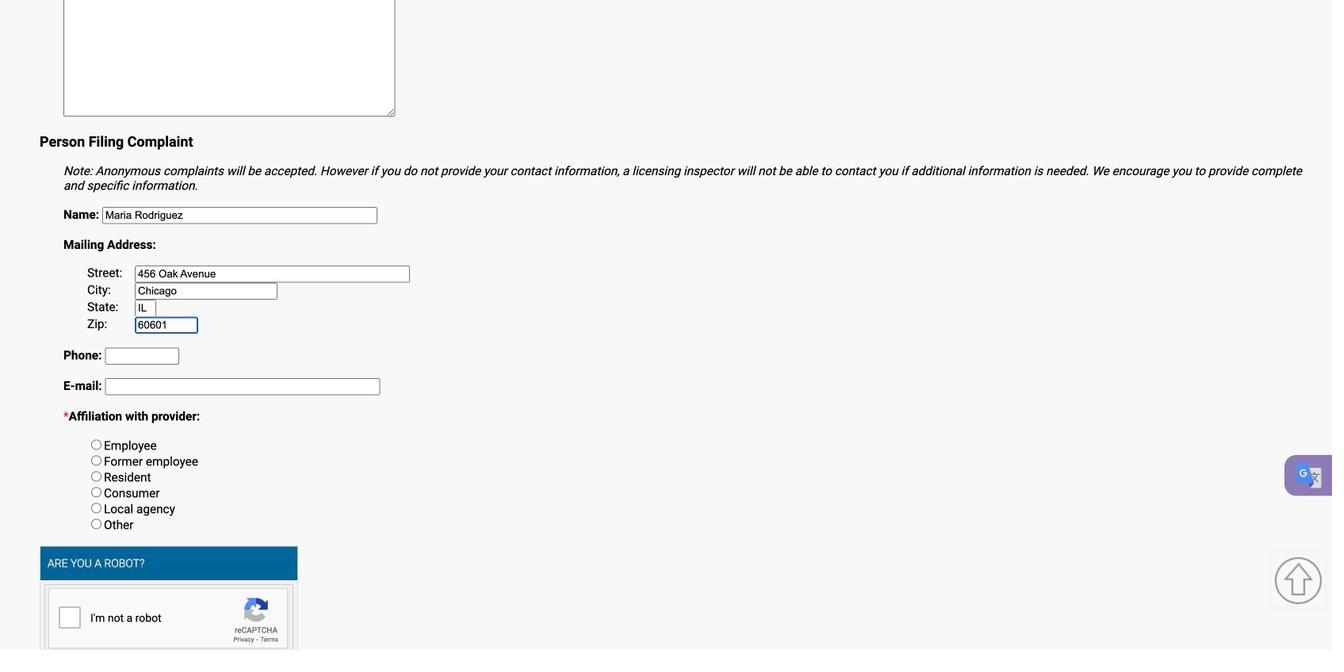 Task type: describe. For each thing, give the bounding box(es) containing it.
google translate logo image
[[1297, 463, 1322, 488]]



Task type: locate. For each thing, give the bounding box(es) containing it.
None radio
[[91, 440, 102, 450], [91, 456, 102, 466], [91, 472, 102, 482], [91, 503, 102, 514], [91, 519, 102, 530], [91, 440, 102, 450], [91, 456, 102, 466], [91, 472, 102, 482], [91, 503, 102, 514], [91, 519, 102, 530]]

None radio
[[91, 488, 102, 498]]

None field
[[105, 348, 179, 365]]

None text field
[[63, 0, 396, 117], [102, 207, 378, 224], [135, 266, 410, 283], [135, 317, 198, 334], [63, 0, 396, 117], [102, 207, 378, 224], [135, 266, 410, 283], [135, 317, 198, 334]]

None text field
[[135, 283, 278, 300], [135, 300, 156, 317], [105, 379, 380, 396], [135, 283, 278, 300], [135, 300, 156, 317], [105, 379, 380, 396]]



